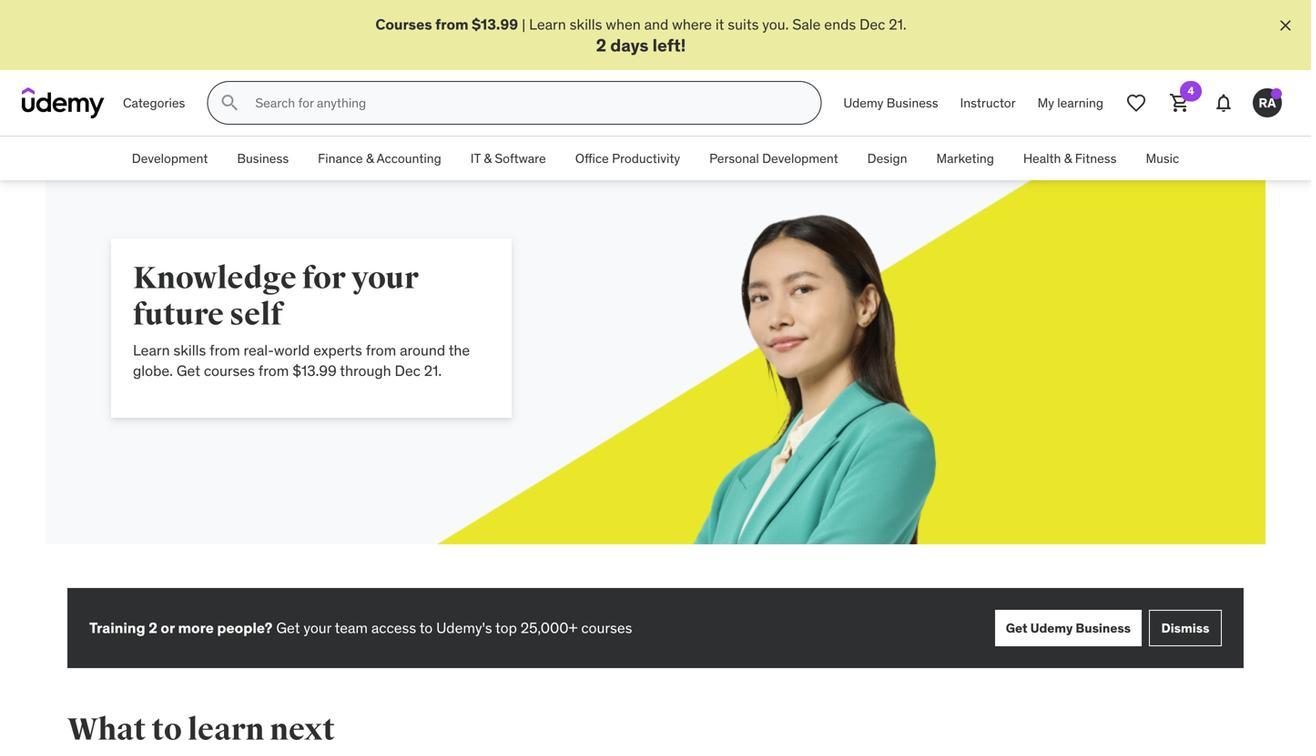 Task type: locate. For each thing, give the bounding box(es) containing it.
0 horizontal spatial $13.99
[[292, 362, 337, 380]]

dec down around
[[395, 362, 421, 380]]

people?
[[217, 619, 273, 637]]

dec right ends on the right top of the page
[[860, 15, 885, 34]]

0 horizontal spatial business
[[237, 150, 289, 167]]

submit search image
[[219, 92, 241, 114]]

notifications image
[[1213, 92, 1235, 114]]

left!
[[653, 34, 686, 56]]

0 vertical spatial 21.
[[889, 15, 907, 34]]

& right it
[[484, 150, 492, 167]]

0 horizontal spatial dec
[[395, 362, 421, 380]]

1 horizontal spatial $13.99
[[472, 15, 518, 34]]

for
[[302, 260, 346, 297]]

$13.99 down the world
[[292, 362, 337, 380]]

learn up globe. at the left of page
[[133, 341, 170, 360]]

get
[[177, 362, 200, 380], [276, 619, 300, 637], [1006, 620, 1028, 636]]

skills inside courses from $13.99 | learn skills when and where it suits you. sale ends dec 21. 2 days left!
[[570, 15, 602, 34]]

0 horizontal spatial &
[[366, 150, 374, 167]]

development right personal
[[762, 150, 838, 167]]

0 vertical spatial $13.99
[[472, 15, 518, 34]]

2 horizontal spatial &
[[1064, 150, 1072, 167]]

business
[[887, 95, 938, 111], [237, 150, 289, 167], [1076, 620, 1131, 636]]

2 left or
[[149, 619, 157, 637]]

your right for
[[351, 260, 419, 297]]

courses inside knowledge for your future self learn skills from real-world experts from around the globe. get courses from $13.99 through dec 21.
[[204, 362, 255, 380]]

courses
[[204, 362, 255, 380], [581, 619, 632, 637]]

0 vertical spatial your
[[351, 260, 419, 297]]

1 vertical spatial skills
[[173, 341, 206, 360]]

1 & from the left
[[366, 150, 374, 167]]

office productivity
[[575, 150, 680, 167]]

1 horizontal spatial courses
[[581, 619, 632, 637]]

21. down around
[[424, 362, 442, 380]]

when
[[606, 15, 641, 34]]

globe.
[[133, 362, 173, 380]]

ra
[[1259, 95, 1276, 111]]

from
[[435, 15, 469, 34], [210, 341, 240, 360], [366, 341, 396, 360], [258, 362, 289, 380]]

21. right ends on the right top of the page
[[889, 15, 907, 34]]

real-
[[244, 341, 274, 360]]

my
[[1038, 95, 1054, 111]]

& right health
[[1064, 150, 1072, 167]]

0 horizontal spatial skills
[[173, 341, 206, 360]]

0 horizontal spatial 21.
[[424, 362, 442, 380]]

0 horizontal spatial courses
[[204, 362, 255, 380]]

0 vertical spatial udemy
[[844, 95, 884, 111]]

1 vertical spatial dec
[[395, 362, 421, 380]]

it & software
[[471, 150, 546, 167]]

$13.99 inside courses from $13.99 | learn skills when and where it suits you. sale ends dec 21. 2 days left!
[[472, 15, 518, 34]]

1 horizontal spatial udemy
[[1030, 620, 1073, 636]]

dismiss button
[[1149, 610, 1222, 647]]

knowledge for your future self learn skills from real-world experts from around the globe. get courses from $13.99 through dec 21.
[[133, 260, 470, 380]]

wishlist image
[[1126, 92, 1147, 114]]

1 development from the left
[[132, 150, 208, 167]]

and
[[644, 15, 669, 34]]

0 vertical spatial dec
[[860, 15, 885, 34]]

$13.99
[[472, 15, 518, 34], [292, 362, 337, 380]]

sale
[[792, 15, 821, 34]]

self
[[230, 296, 283, 334]]

& inside "link"
[[484, 150, 492, 167]]

dec
[[860, 15, 885, 34], [395, 362, 421, 380]]

skills down future
[[173, 341, 206, 360]]

business down submit search image
[[237, 150, 289, 167]]

udemy
[[844, 95, 884, 111], [1030, 620, 1073, 636]]

1 vertical spatial udemy
[[1030, 620, 1073, 636]]

0 horizontal spatial get
[[177, 362, 200, 380]]

courses right 25,000+
[[581, 619, 632, 637]]

training 2 or more people? get your team access to udemy's top 25,000+ courses
[[89, 619, 632, 637]]

1 horizontal spatial dec
[[860, 15, 885, 34]]

get inside knowledge for your future self learn skills from real-world experts from around the globe. get courses from $13.99 through dec 21.
[[177, 362, 200, 380]]

1 horizontal spatial learn
[[529, 15, 566, 34]]

from right courses
[[435, 15, 469, 34]]

1 horizontal spatial skills
[[570, 15, 602, 34]]

your
[[351, 260, 419, 297], [304, 619, 331, 637]]

4 link
[[1158, 81, 1202, 125]]

& right finance
[[366, 150, 374, 167]]

development link
[[117, 137, 223, 180]]

development
[[132, 150, 208, 167], [762, 150, 838, 167]]

0 vertical spatial 2
[[596, 34, 606, 56]]

skills
[[570, 15, 602, 34], [173, 341, 206, 360]]

courses
[[375, 15, 432, 34]]

skills left when
[[570, 15, 602, 34]]

21. inside knowledge for your future self learn skills from real-world experts from around the globe. get courses from $13.99 through dec 21.
[[424, 362, 442, 380]]

design link
[[853, 137, 922, 180]]

1 horizontal spatial 2
[[596, 34, 606, 56]]

categories
[[123, 95, 185, 111]]

categories button
[[112, 81, 196, 125]]

courses down real-
[[204, 362, 255, 380]]

2
[[596, 34, 606, 56], [149, 619, 157, 637]]

days
[[610, 34, 649, 56]]

3 & from the left
[[1064, 150, 1072, 167]]

2 development from the left
[[762, 150, 838, 167]]

design
[[868, 150, 907, 167]]

marketing
[[937, 150, 994, 167]]

0 horizontal spatial udemy
[[844, 95, 884, 111]]

my learning link
[[1027, 81, 1115, 125]]

learn right |
[[529, 15, 566, 34]]

it & software link
[[456, 137, 561, 180]]

2 & from the left
[[484, 150, 492, 167]]

udemy business
[[844, 95, 938, 111]]

future
[[133, 296, 224, 334]]

finance & accounting
[[318, 150, 441, 167]]

top
[[495, 619, 517, 637]]

get udemy business
[[1006, 620, 1131, 636]]

training
[[89, 619, 145, 637]]

&
[[366, 150, 374, 167], [484, 150, 492, 167], [1064, 150, 1072, 167]]

2 left days
[[596, 34, 606, 56]]

0 horizontal spatial your
[[304, 619, 331, 637]]

productivity
[[612, 150, 680, 167]]

udemy inside udemy business link
[[844, 95, 884, 111]]

shopping cart with 4 items image
[[1169, 92, 1191, 114]]

1 horizontal spatial your
[[351, 260, 419, 297]]

0 horizontal spatial learn
[[133, 341, 170, 360]]

fitness
[[1075, 150, 1117, 167]]

around
[[400, 341, 445, 360]]

where
[[672, 15, 712, 34]]

health & fitness link
[[1009, 137, 1131, 180]]

from down real-
[[258, 362, 289, 380]]

1 vertical spatial learn
[[133, 341, 170, 360]]

1 vertical spatial 21.
[[424, 362, 442, 380]]

0 horizontal spatial 2
[[149, 619, 157, 637]]

1 horizontal spatial get
[[276, 619, 300, 637]]

21.
[[889, 15, 907, 34], [424, 362, 442, 380]]

learn inside courses from $13.99 | learn skills when and where it suits you. sale ends dec 21. 2 days left!
[[529, 15, 566, 34]]

25,000+
[[521, 619, 578, 637]]

experts
[[313, 341, 362, 360]]

or
[[161, 619, 175, 637]]

1 horizontal spatial business
[[887, 95, 938, 111]]

1 horizontal spatial development
[[762, 150, 838, 167]]

1 vertical spatial your
[[304, 619, 331, 637]]

business up design
[[887, 95, 938, 111]]

0 vertical spatial learn
[[529, 15, 566, 34]]

1 horizontal spatial &
[[484, 150, 492, 167]]

music link
[[1131, 137, 1194, 180]]

development down categories dropdown button
[[132, 150, 208, 167]]

1 vertical spatial $13.99
[[292, 362, 337, 380]]

1 horizontal spatial 21.
[[889, 15, 907, 34]]

1 vertical spatial 2
[[149, 619, 157, 637]]

business link
[[223, 137, 303, 180]]

instructor
[[960, 95, 1016, 111]]

from up the "through"
[[366, 341, 396, 360]]

dec inside courses from $13.99 | learn skills when and where it suits you. sale ends dec 21. 2 days left!
[[860, 15, 885, 34]]

0 vertical spatial courses
[[204, 362, 255, 380]]

marketing link
[[922, 137, 1009, 180]]

business left dismiss
[[1076, 620, 1131, 636]]

0 vertical spatial skills
[[570, 15, 602, 34]]

udemy inside get udemy business link
[[1030, 620, 1073, 636]]

$13.99 left |
[[472, 15, 518, 34]]

learn
[[529, 15, 566, 34], [133, 341, 170, 360]]

your left team
[[304, 619, 331, 637]]

0 horizontal spatial development
[[132, 150, 208, 167]]

|
[[522, 15, 526, 34]]

2 vertical spatial business
[[1076, 620, 1131, 636]]



Task type: vqa. For each thing, say whether or not it's contained in the screenshot.
21. inside Courses from $13.99 | Learn skills when and where it suits you. Sale ends Dec 21. 2 days left!
yes



Task type: describe. For each thing, give the bounding box(es) containing it.
2 horizontal spatial get
[[1006, 620, 1028, 636]]

the
[[449, 341, 470, 360]]

udemy's
[[436, 619, 492, 637]]

& for accounting
[[366, 150, 374, 167]]

my learning
[[1038, 95, 1104, 111]]

get udemy business link
[[995, 610, 1142, 647]]

1 vertical spatial courses
[[581, 619, 632, 637]]

Search for anything text field
[[252, 88, 799, 119]]

& for fitness
[[1064, 150, 1072, 167]]

1 vertical spatial business
[[237, 150, 289, 167]]

to
[[420, 619, 433, 637]]

health
[[1023, 150, 1061, 167]]

office
[[575, 150, 609, 167]]

your inside knowledge for your future self learn skills from real-world experts from around the globe. get courses from $13.99 through dec 21.
[[351, 260, 419, 297]]

udemy image
[[22, 88, 105, 119]]

health & fitness
[[1023, 150, 1117, 167]]

from inside courses from $13.99 | learn skills when and where it suits you. sale ends dec 21. 2 days left!
[[435, 15, 469, 34]]

dec inside knowledge for your future self learn skills from real-world experts from around the globe. get courses from $13.99 through dec 21.
[[395, 362, 421, 380]]

suits
[[728, 15, 759, 34]]

development inside 'link'
[[762, 150, 838, 167]]

ra link
[[1246, 81, 1289, 125]]

from left real-
[[210, 341, 240, 360]]

$13.99 inside knowledge for your future self learn skills from real-world experts from around the globe. get courses from $13.99 through dec 21.
[[292, 362, 337, 380]]

personal development link
[[695, 137, 853, 180]]

ends
[[824, 15, 856, 34]]

music
[[1146, 150, 1179, 167]]

personal
[[709, 150, 759, 167]]

you.
[[762, 15, 789, 34]]

udemy business link
[[833, 81, 949, 125]]

4
[[1188, 84, 1194, 98]]

you have alerts image
[[1271, 89, 1282, 99]]

2 horizontal spatial business
[[1076, 620, 1131, 636]]

knowledge
[[133, 260, 297, 297]]

courses from $13.99 | learn skills when and where it suits you. sale ends dec 21. 2 days left!
[[375, 15, 907, 56]]

world
[[274, 341, 310, 360]]

21. inside courses from $13.99 | learn skills when and where it suits you. sale ends dec 21. 2 days left!
[[889, 15, 907, 34]]

it
[[716, 15, 724, 34]]

through
[[340, 362, 391, 380]]

development inside "link"
[[132, 150, 208, 167]]

accounting
[[377, 150, 441, 167]]

team
[[335, 619, 368, 637]]

finance
[[318, 150, 363, 167]]

office productivity link
[[561, 137, 695, 180]]

close image
[[1277, 16, 1295, 35]]

access
[[371, 619, 416, 637]]

software
[[495, 150, 546, 167]]

2 inside courses from $13.99 | learn skills when and where it suits you. sale ends dec 21. 2 days left!
[[596, 34, 606, 56]]

0 vertical spatial business
[[887, 95, 938, 111]]

learning
[[1057, 95, 1104, 111]]

more
[[178, 619, 214, 637]]

learn inside knowledge for your future self learn skills from real-world experts from around the globe. get courses from $13.99 through dec 21.
[[133, 341, 170, 360]]

instructor link
[[949, 81, 1027, 125]]

skills inside knowledge for your future self learn skills from real-world experts from around the globe. get courses from $13.99 through dec 21.
[[173, 341, 206, 360]]

& for software
[[484, 150, 492, 167]]

personal development
[[709, 150, 838, 167]]

finance & accounting link
[[303, 137, 456, 180]]

dismiss
[[1162, 620, 1210, 636]]

it
[[471, 150, 481, 167]]



